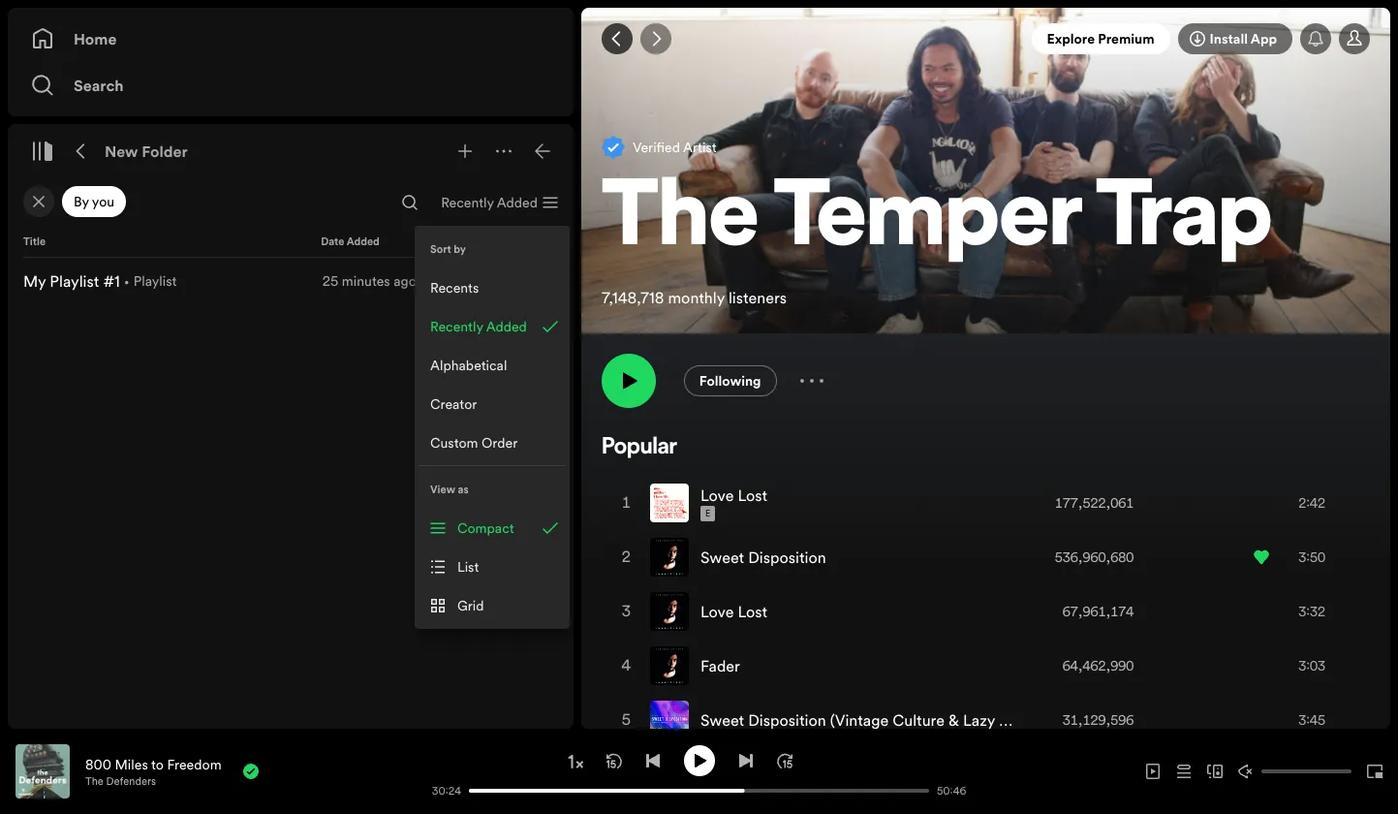 Task type: describe. For each thing, give the bounding box(es) containing it.
2 love lost link from the top
[[701, 601, 768, 622]]

temper
[[774, 174, 1081, 267]]

grid button
[[419, 586, 566, 625]]

previous image
[[645, 753, 661, 768]]

536,960,680
[[1055, 548, 1135, 567]]

recently added for recently added, compact view field on the left top of the page
[[441, 193, 538, 212]]

custom order
[[430, 433, 518, 453]]

3:32
[[1299, 602, 1326, 621]]

volume off image
[[1239, 764, 1254, 779]]

2:42 cell
[[1254, 477, 1353, 529]]

home link
[[31, 19, 551, 58]]

creator
[[430, 395, 477, 414]]

what's new image
[[1309, 31, 1324, 47]]

trap
[[1096, 174, 1273, 267]]

view as
[[430, 482, 469, 497]]

now playing: 800 miles to freedom by the defenders footer
[[16, 744, 423, 799]]

1 love lost link from the top
[[701, 485, 768, 506]]

alphabetical button
[[419, 346, 566, 385]]

now playing view image
[[46, 753, 61, 769]]

list button
[[419, 548, 566, 586]]

love lost cell for 177,522,061
[[650, 477, 776, 529]]

31,129,596
[[1063, 711, 1135, 730]]

by you
[[74, 192, 115, 211]]

the inside 800 miles to freedom the defenders
[[85, 774, 104, 789]]

search in your library image
[[402, 195, 418, 210]]

popular
[[602, 436, 678, 459]]

premium
[[1099, 29, 1155, 48]]

as
[[458, 482, 469, 497]]

the temper trap
[[602, 174, 1273, 267]]

grid
[[458, 596, 484, 616]]

177,522,061
[[1055, 493, 1135, 513]]

sweet disposition cell
[[650, 531, 834, 584]]

recently added for recently added button at the left top of page
[[430, 317, 527, 336]]

added for recently added button at the left top of page
[[486, 317, 527, 336]]

search link
[[31, 66, 551, 105]]

added for recently added, compact view field on the left top of the page
[[497, 193, 538, 212]]

love lost cell for 67,961,174
[[650, 586, 776, 638]]

home
[[74, 28, 117, 49]]

sweet
[[701, 547, 745, 568]]

sort
[[430, 242, 451, 256]]

install app
[[1210, 29, 1278, 48]]

list
[[458, 557, 479, 577]]

by
[[74, 192, 89, 211]]

64,462,990
[[1063, 656, 1135, 676]]

connect to a device image
[[1208, 764, 1223, 779]]

Recently Added, Compact view field
[[426, 187, 570, 218]]

3:45
[[1299, 711, 1326, 730]]

skip forward 15 seconds image
[[777, 753, 792, 768]]

recently for recently added, compact view field on the left top of the page
[[441, 193, 494, 212]]

verified artist
[[633, 138, 717, 157]]

sweet disposition
[[701, 547, 827, 568]]

miles
[[115, 755, 148, 774]]

clear filters image
[[31, 194, 47, 209]]

go back image
[[610, 31, 625, 47]]

defenders
[[106, 774, 156, 789]]

verified
[[633, 138, 680, 157]]

love for love lost e
[[701, 485, 734, 506]]

fader cell
[[650, 640, 748, 692]]

e
[[706, 508, 711, 520]]

3:50 cell
[[1254, 531, 1353, 584]]

play image
[[692, 753, 707, 768]]

skip back 15 seconds image
[[606, 753, 622, 768]]

search
[[74, 75, 124, 96]]

monthly
[[668, 287, 725, 308]]

recents
[[430, 278, 479, 298]]

•
[[124, 271, 130, 291]]

love lost e
[[701, 485, 768, 520]]

800 miles to freedom link
[[85, 755, 222, 774]]



Task type: locate. For each thing, give the bounding box(es) containing it.
recents button
[[419, 269, 566, 307]]

By you checkbox
[[62, 186, 126, 217]]

1 vertical spatial love lost link
[[701, 601, 768, 622]]

alphabetical
[[430, 356, 507, 375]]

date added
[[321, 235, 380, 249]]

0 vertical spatial love lost link
[[701, 485, 768, 506]]

sort by menu
[[415, 226, 570, 466]]

1 vertical spatial added
[[347, 235, 380, 249]]

7,148,718
[[602, 287, 664, 308]]

playlist
[[134, 271, 177, 291]]

lost down sweet disposition link
[[738, 601, 768, 622]]

new
[[105, 141, 138, 162]]

custom
[[430, 433, 478, 453]]

love
[[701, 485, 734, 506], [701, 601, 734, 622]]

explore premium button
[[1032, 23, 1171, 54]]

2:42
[[1299, 493, 1326, 513]]

0 vertical spatial lost
[[738, 485, 768, 506]]

the defenders link
[[85, 774, 156, 789]]

the down verified artist
[[602, 174, 759, 267]]

date
[[321, 235, 344, 249]]

2 love from the top
[[701, 601, 734, 622]]

1 vertical spatial love
[[701, 601, 734, 622]]

added up alphabetical button
[[486, 317, 527, 336]]

2 lost from the top
[[738, 601, 768, 622]]

sort by
[[430, 242, 466, 256]]

1 horizontal spatial the
[[602, 174, 759, 267]]

folder
[[142, 141, 188, 162]]

top bar and user menu element
[[582, 8, 1391, 70]]

main element
[[8, 8, 574, 729]]

3:50
[[1299, 548, 1326, 567]]

fader
[[701, 655, 740, 677]]

the
[[602, 174, 759, 267], [85, 774, 104, 789]]

following button
[[684, 365, 777, 396]]

1 lost from the top
[[738, 485, 768, 506]]

love lost cell up fader link on the bottom right of page
[[650, 586, 776, 638]]

to
[[151, 755, 164, 774]]

change speed image
[[566, 752, 585, 772]]

compact
[[458, 519, 514, 538]]

lost for love lost e
[[738, 485, 768, 506]]

explore
[[1047, 29, 1095, 48]]

app
[[1251, 29, 1278, 48]]

love lost
[[701, 601, 768, 622]]

group
[[16, 266, 566, 297]]

new folder
[[105, 141, 188, 162]]

1 love lost cell from the top
[[650, 477, 776, 529]]

love lost cell
[[650, 477, 776, 529], [650, 586, 776, 638]]

by
[[454, 242, 466, 256]]

love for love lost
[[701, 601, 734, 622]]

sweet disposition link
[[701, 547, 827, 568]]

next image
[[738, 753, 754, 768]]

1 vertical spatial the
[[85, 774, 104, 789]]

0 vertical spatial love
[[701, 485, 734, 506]]

compact button
[[419, 509, 566, 548]]

7,148,718 monthly listeners
[[602, 287, 787, 308]]

creator button
[[419, 385, 566, 424]]

order
[[482, 433, 518, 453]]

custom order button
[[419, 424, 566, 462]]

you
[[92, 192, 115, 211]]

listeners
[[729, 287, 787, 308]]

added
[[497, 193, 538, 212], [347, 235, 380, 249], [486, 317, 527, 336]]

group inside main element
[[16, 266, 566, 297]]

lost right explicit 'element'
[[738, 485, 768, 506]]

love up e
[[701, 485, 734, 506]]

lost inside love lost e
[[738, 485, 768, 506]]

• playlist
[[124, 271, 177, 291]]

following
[[700, 371, 761, 391]]

800
[[85, 755, 111, 774]]

view
[[430, 482, 456, 497]]

recently added up alphabetical
[[430, 317, 527, 336]]

love lost cell up sweet on the right bottom of the page
[[650, 477, 776, 529]]

none search field inside main element
[[395, 187, 426, 218]]

added inside button
[[486, 317, 527, 336]]

recently added inside field
[[441, 193, 538, 212]]

recently added up by
[[441, 193, 538, 212]]

love lost link down sweet disposition cell
[[701, 601, 768, 622]]

recently
[[441, 193, 494, 212], [430, 317, 483, 336]]

title
[[23, 235, 46, 249]]

0 vertical spatial the
[[602, 174, 759, 267]]

recently for recently added button at the left top of page
[[430, 317, 483, 336]]

0 vertical spatial added
[[497, 193, 538, 212]]

explicit element
[[701, 506, 716, 522]]

800 miles to freedom the defenders
[[85, 755, 222, 789]]

lost
[[738, 485, 768, 506], [738, 601, 768, 622]]

love up fader link on the bottom right of page
[[701, 601, 734, 622]]

added up recents button
[[497, 193, 538, 212]]

disposition
[[749, 547, 827, 568]]

love lost link
[[701, 485, 768, 506], [701, 601, 768, 622]]

freedom
[[167, 755, 222, 774]]

install app link
[[1178, 23, 1293, 54]]

player controls element
[[285, 745, 976, 798]]

artist
[[683, 138, 717, 157]]

recently inside recently added, compact view field
[[441, 193, 494, 212]]

recently added button
[[419, 307, 566, 346]]

0 horizontal spatial the
[[85, 774, 104, 789]]

3:03
[[1299, 656, 1326, 676]]

None search field
[[395, 187, 426, 218]]

love inside love lost e
[[701, 485, 734, 506]]

30:24
[[432, 784, 462, 798]]

1 love from the top
[[701, 485, 734, 506]]

67,961,174
[[1063, 602, 1135, 621]]

love lost link up e
[[701, 485, 768, 506]]

recently added inside button
[[430, 317, 527, 336]]

explore premium
[[1047, 29, 1155, 48]]

0 vertical spatial love lost cell
[[650, 477, 776, 529]]

1 vertical spatial love lost cell
[[650, 586, 776, 638]]

added right date
[[347, 235, 380, 249]]

install
[[1210, 29, 1248, 48]]

1 vertical spatial recently added
[[430, 317, 527, 336]]

0 vertical spatial recently added
[[441, 193, 538, 212]]

recently up by
[[441, 193, 494, 212]]

1 vertical spatial lost
[[738, 601, 768, 622]]

group containing •
[[16, 266, 566, 297]]

recently added
[[441, 193, 538, 212], [430, 317, 527, 336]]

the left defenders
[[85, 774, 104, 789]]

added inside field
[[497, 193, 538, 212]]

fader link
[[701, 655, 740, 677]]

cell
[[650, 694, 1021, 746]]

new folder button
[[101, 136, 192, 167]]

0 vertical spatial recently
[[441, 193, 494, 212]]

lost for love lost
[[738, 601, 768, 622]]

1 vertical spatial recently
[[430, 317, 483, 336]]

view as menu
[[415, 466, 570, 629]]

50:46
[[937, 784, 967, 798]]

2 love lost cell from the top
[[650, 586, 776, 638]]

go forward image
[[648, 31, 664, 47]]

recently inside recently added button
[[430, 317, 483, 336]]

2 vertical spatial added
[[486, 317, 527, 336]]

recently down the recents
[[430, 317, 483, 336]]



Task type: vqa. For each thing, say whether or not it's contained in the screenshot.
Travis
no



